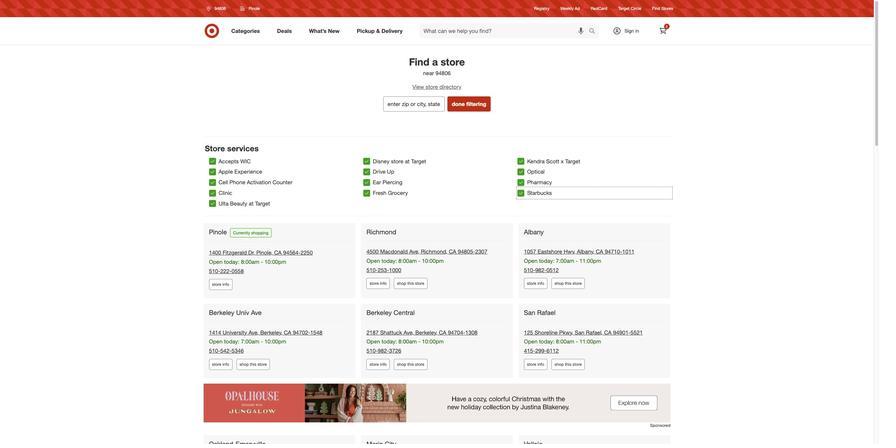 Task type: vqa. For each thing, say whether or not it's contained in the screenshot.
reg corresponding to $21.70
no



Task type: locate. For each thing, give the bounding box(es) containing it.
store down the 1414 university ave, berkeley, ca 94702-1548 open today: 7:00am - 10:00pm 510-542-5346
[[258, 362, 267, 367]]

94806 down a
[[436, 70, 451, 77]]

8:00am down pkwy,
[[556, 339, 575, 345]]

982- inside 1057 eastshore hwy, albany, ca 94710-1011 open today: 7:00am - 11:00pm 510-982-0512
[[536, 267, 547, 274]]

today: inside 1400 fitzgerald dr, pinole, ca 94564-2250 open today: 8:00am - 10:00pm 510-222-0558
[[224, 259, 240, 266]]

shop for san rafael
[[555, 362, 564, 367]]

- down 1057 eastshore hwy, albany, ca 94710-1011 link
[[576, 258, 578, 265]]

currently
[[233, 230, 250, 236]]

ca right the pinole,
[[274, 249, 282, 256]]

optical
[[527, 169, 545, 175]]

berkeley univ ave link
[[209, 309, 263, 317]]

shop this store down "6112"
[[555, 362, 582, 367]]

982- inside 2187 shattuck ave, berkeley, ca 94704-1308 open today: 8:00am - 10:00pm 510-982-3726
[[378, 348, 389, 355]]

store info for berkeley central
[[370, 362, 387, 367]]

1414 university ave, berkeley, ca 94702-1548 open today: 7:00am - 10:00pm 510-542-5346
[[209, 329, 323, 355]]

view
[[413, 83, 424, 90]]

today: for berkeley central
[[382, 339, 397, 345]]

510- down 2187
[[367, 348, 378, 355]]

info down '542-'
[[223, 362, 229, 367]]

open inside 1057 eastshore hwy, albany, ca 94710-1011 open today: 7:00am - 11:00pm 510-982-0512
[[524, 258, 538, 265]]

today: down macdonald
[[382, 258, 397, 265]]

shop this store button down "6112"
[[552, 359, 585, 370]]

ear piercing
[[373, 179, 403, 186]]

berkeley, inside the 1414 university ave, berkeley, ca 94702-1548 open today: 7:00am - 10:00pm 510-542-5346
[[260, 329, 283, 336]]

1 vertical spatial find
[[409, 56, 430, 68]]

state
[[428, 101, 440, 107]]

today: down shoreline
[[539, 339, 555, 345]]

grocery
[[388, 190, 408, 197]]

open inside 1400 fitzgerald dr, pinole, ca 94564-2250 open today: 8:00am - 10:00pm 510-222-0558
[[209, 259, 223, 266]]

10:00pm for berkeley central
[[422, 339, 444, 345]]

11:00pm down albany,
[[580, 258, 602, 265]]

- inside 4500 macdonald ave, richmond, ca 94805-2307 open today: 8:00am - 10:00pm 510-253-1000
[[419, 258, 421, 265]]

8:00am up 1000
[[399, 258, 417, 265]]

open down 1057
[[524, 258, 538, 265]]

sign in
[[625, 28, 640, 34]]

- down the '4500 macdonald ave, richmond, ca 94805-2307' link
[[419, 258, 421, 265]]

Cell Phone Activation Counter checkbox
[[209, 179, 216, 186]]

this down 2187 shattuck ave, berkeley, ca 94704-1308 open today: 8:00am - 10:00pm 510-982-3726
[[408, 362, 414, 367]]

ave, for richmond
[[410, 248, 420, 255]]

253-
[[378, 267, 389, 274]]

what's
[[309, 27, 327, 34]]

1 vertical spatial 94806
[[436, 70, 451, 77]]

berkeley, left 94704-
[[416, 329, 438, 336]]

new
[[328, 27, 340, 34]]

1 horizontal spatial 982-
[[536, 267, 547, 274]]

store info link down 510-982-3726 link
[[367, 359, 390, 370]]

at right beauty
[[249, 200, 254, 207]]

store info for pinole
[[212, 282, 229, 287]]

shop this store button down 1000
[[394, 278, 428, 289]]

10:00pm for pinole
[[265, 259, 286, 266]]

store info link down '542-'
[[209, 359, 232, 370]]

today: inside 125 shoreline pkwy, san rafael, ca 94901-5521 open today: 8:00am - 11:00pm 415-299-6112
[[539, 339, 555, 345]]

ca inside 1400 fitzgerald dr, pinole, ca 94564-2250 open today: 8:00am - 10:00pm 510-222-0558
[[274, 249, 282, 256]]

0 vertical spatial at
[[405, 158, 410, 165]]

info down 510-982-0512 link
[[538, 281, 545, 286]]

ave, inside 2187 shattuck ave, berkeley, ca 94704-1308 open today: 8:00am - 10:00pm 510-982-3726
[[404, 329, 414, 336]]

1 horizontal spatial san
[[575, 329, 585, 336]]

store info down 299-
[[527, 362, 545, 367]]

11:00pm
[[580, 258, 602, 265], [580, 339, 602, 345]]

shop this store
[[397, 281, 425, 286], [555, 281, 582, 286], [240, 362, 267, 367], [397, 362, 425, 367], [555, 362, 582, 367]]

sign in link
[[607, 23, 650, 38]]

scott
[[546, 158, 560, 165]]

10:00pm down 2187 shattuck ave, berkeley, ca 94704-1308 link
[[422, 339, 444, 345]]

info for albany
[[538, 281, 545, 286]]

Pharmacy checkbox
[[518, 179, 525, 186]]

- inside the 1414 university ave, berkeley, ca 94702-1548 open today: 7:00am - 10:00pm 510-542-5346
[[261, 339, 263, 345]]

6112
[[547, 348, 559, 355]]

disney
[[373, 158, 390, 165]]

today: for richmond
[[382, 258, 397, 265]]

shop down "6112"
[[555, 362, 564, 367]]

berkeley, for berkeley central
[[416, 329, 438, 336]]

store down 1057 eastshore hwy, albany, ca 94710-1011 open today: 7:00am - 11:00pm 510-982-0512
[[573, 281, 582, 286]]

experience
[[235, 169, 262, 175]]

0 horizontal spatial at
[[249, 200, 254, 207]]

this down 4500 macdonald ave, richmond, ca 94805-2307 open today: 8:00am - 10:00pm 510-253-1000
[[408, 281, 414, 286]]

pharmacy
[[527, 179, 552, 186]]

1 horizontal spatial 7:00am
[[556, 258, 575, 265]]

ca right albany,
[[596, 248, 604, 255]]

Disney store at Target checkbox
[[363, 158, 370, 165]]

berkeley, for berkeley univ ave
[[260, 329, 283, 336]]

982- down eastshore
[[536, 267, 547, 274]]

store info down the '222-'
[[212, 282, 229, 287]]

510- inside 1400 fitzgerald dr, pinole, ca 94564-2250 open today: 8:00am - 10:00pm 510-222-0558
[[209, 268, 220, 275]]

enter zip or city, state button
[[383, 96, 445, 112]]

- down 125 shoreline pkwy, san rafael, ca 94901-5521 link
[[576, 339, 578, 345]]

this down 1057 eastshore hwy, albany, ca 94710-1011 open today: 7:00am - 11:00pm 510-982-0512
[[565, 281, 572, 286]]

berkeley
[[209, 309, 234, 317], [367, 309, 392, 317]]

8:00am inside 125 shoreline pkwy, san rafael, ca 94901-5521 open today: 8:00am - 11:00pm 415-299-6112
[[556, 339, 575, 345]]

- for pinole
[[261, 259, 263, 266]]

ca for berkeley univ ave
[[284, 329, 291, 336]]

info down 299-
[[538, 362, 545, 367]]

store info down 510-982-0512 link
[[527, 281, 545, 286]]

2 11:00pm from the top
[[580, 339, 602, 345]]

7:00am for albany
[[556, 258, 575, 265]]

8:00am for richmond
[[399, 258, 417, 265]]

7:00am inside the 1414 university ave, berkeley, ca 94702-1548 open today: 7:00am - 10:00pm 510-542-5346
[[241, 339, 259, 345]]

- inside 2187 shattuck ave, berkeley, ca 94704-1308 open today: 8:00am - 10:00pm 510-982-3726
[[419, 339, 421, 345]]

shop
[[397, 281, 406, 286], [555, 281, 564, 286], [240, 362, 249, 367], [397, 362, 406, 367], [555, 362, 564, 367]]

shop this store button down 3726
[[394, 359, 428, 370]]

this
[[408, 281, 414, 286], [565, 281, 572, 286], [250, 362, 257, 367], [408, 362, 414, 367], [565, 362, 572, 367]]

510- inside 2187 shattuck ave, berkeley, ca 94704-1308 open today: 8:00am - 10:00pm 510-982-3726
[[367, 348, 378, 355]]

0 horizontal spatial pinole
[[209, 228, 227, 236]]

0 horizontal spatial berkeley,
[[260, 329, 283, 336]]

berkeley for berkeley central
[[367, 309, 392, 317]]

berkeley up the 1414
[[209, 309, 234, 317]]

0 horizontal spatial san
[[524, 309, 536, 317]]

0 vertical spatial 7:00am
[[556, 258, 575, 265]]

pinole
[[249, 6, 260, 11], [209, 228, 227, 236]]

store info link down the '222-'
[[209, 280, 232, 291]]

macdonald
[[380, 248, 408, 255]]

1 vertical spatial pinole
[[209, 228, 227, 236]]

What can we help you find? suggestions appear below search field
[[420, 23, 591, 38]]

shop this store button for berkeley univ ave
[[237, 359, 270, 370]]

shop this store for san rafael
[[555, 362, 582, 367]]

1057
[[524, 248, 536, 255]]

1 horizontal spatial find
[[653, 6, 661, 11]]

0 horizontal spatial berkeley
[[209, 309, 234, 317]]

94806 left pinole dropdown button
[[215, 6, 226, 11]]

store info link for san rafael
[[524, 359, 548, 370]]

11:00pm down rafael,
[[580, 339, 602, 345]]

view store directory
[[413, 83, 462, 90]]

0 vertical spatial 982-
[[536, 267, 547, 274]]

store
[[205, 144, 225, 153]]

open down '4500'
[[367, 258, 380, 265]]

today: down shattuck at the left bottom of the page
[[382, 339, 397, 345]]

10:00pm down the pinole,
[[265, 259, 286, 266]]

ca for berkeley central
[[439, 329, 447, 336]]

store info down 253-
[[370, 281, 387, 286]]

pinole up 1400
[[209, 228, 227, 236]]

store up up
[[391, 158, 404, 165]]

at right disney
[[405, 158, 410, 165]]

510- for pinole
[[209, 268, 220, 275]]

510- down '4500'
[[367, 267, 378, 274]]

510- for berkeley univ ave
[[209, 348, 220, 355]]

415-
[[524, 348, 536, 355]]

125 shoreline pkwy, san rafael, ca 94901-5521 link
[[524, 329, 643, 336]]

ave, inside 4500 macdonald ave, richmond, ca 94805-2307 open today: 8:00am - 10:00pm 510-253-1000
[[410, 248, 420, 255]]

ca left 94805-
[[449, 248, 457, 255]]

clinic
[[219, 190, 232, 197]]

ca for albany
[[596, 248, 604, 255]]

ca for richmond
[[449, 248, 457, 255]]

this down 125 shoreline pkwy, san rafael, ca 94901-5521 open today: 8:00am - 11:00pm 415-299-6112
[[565, 362, 572, 367]]

pinole up the categories link
[[249, 6, 260, 11]]

510-222-0558 link
[[209, 268, 244, 275]]

1 vertical spatial san
[[575, 329, 585, 336]]

hwy,
[[564, 248, 576, 255]]

7:00am up 5346
[[241, 339, 259, 345]]

8:00am for pinole
[[241, 259, 259, 266]]

open for berkeley univ ave
[[209, 339, 223, 345]]

0 vertical spatial find
[[653, 6, 661, 11]]

1 vertical spatial 982-
[[378, 348, 389, 355]]

1 horizontal spatial pinole
[[249, 6, 260, 11]]

shop down 3726
[[397, 362, 406, 367]]

store info for albany
[[527, 281, 545, 286]]

university
[[223, 329, 247, 336]]

125 shoreline pkwy, san rafael, ca 94901-5521 open today: 8:00am - 11:00pm 415-299-6112
[[524, 329, 643, 355]]

ave, inside the 1414 university ave, berkeley, ca 94702-1548 open today: 7:00am - 10:00pm 510-542-5346
[[249, 329, 259, 336]]

1 horizontal spatial berkeley
[[367, 309, 392, 317]]

- down 1400 fitzgerald dr, pinole, ca 94564-2250 link
[[261, 259, 263, 266]]

shop down 1000
[[397, 281, 406, 286]]

this for albany
[[565, 281, 572, 286]]

pkwy,
[[560, 329, 574, 336]]

albany link
[[524, 228, 545, 236]]

- inside 125 shoreline pkwy, san rafael, ca 94901-5521 open today: 8:00am - 11:00pm 415-299-6112
[[576, 339, 578, 345]]

berkeley, down the ave
[[260, 329, 283, 336]]

open up 415-
[[524, 339, 538, 345]]

find up "near"
[[409, 56, 430, 68]]

8:00am inside 1400 fitzgerald dr, pinole, ca 94564-2250 open today: 8:00am - 10:00pm 510-222-0558
[[241, 259, 259, 266]]

san right pkwy,
[[575, 329, 585, 336]]

today: inside the 1414 university ave, berkeley, ca 94702-1548 open today: 7:00am - 10:00pm 510-542-5346
[[224, 339, 240, 345]]

info down 253-
[[380, 281, 387, 286]]

open inside 4500 macdonald ave, richmond, ca 94805-2307 open today: 8:00am - 10:00pm 510-253-1000
[[367, 258, 380, 265]]

10:00pm inside the 1414 university ave, berkeley, ca 94702-1548 open today: 7:00am - 10:00pm 510-542-5346
[[265, 339, 286, 345]]

0 horizontal spatial 982-
[[378, 348, 389, 355]]

at for beauty
[[249, 200, 254, 207]]

10:00pm inside 1400 fitzgerald dr, pinole, ca 94564-2250 open today: 8:00am - 10:00pm 510-222-0558
[[265, 259, 286, 266]]

1 vertical spatial at
[[249, 200, 254, 207]]

1 berkeley, from the left
[[260, 329, 283, 336]]

today: down university
[[224, 339, 240, 345]]

berkeley up 2187
[[367, 309, 392, 317]]

apple experience
[[219, 169, 262, 175]]

store info link down 510-982-0512 link
[[524, 278, 548, 289]]

ca inside 1057 eastshore hwy, albany, ca 94710-1011 open today: 7:00am - 11:00pm 510-982-0512
[[596, 248, 604, 255]]

central
[[394, 309, 415, 317]]

find inside the find a store near 94806
[[409, 56, 430, 68]]

find left "stores"
[[653, 6, 661, 11]]

fresh
[[373, 190, 387, 197]]

phone
[[230, 179, 245, 186]]

2187 shattuck ave, berkeley, ca 94704-1308 link
[[367, 329, 478, 336]]

store down 4500 macdonald ave, richmond, ca 94805-2307 open today: 8:00am - 10:00pm 510-253-1000
[[415, 281, 425, 286]]

info for pinole
[[223, 282, 229, 287]]

7:00am inside 1057 eastshore hwy, albany, ca 94710-1011 open today: 7:00am - 11:00pm 510-982-0512
[[556, 258, 575, 265]]

accepts
[[219, 158, 239, 165]]

disney store at target
[[373, 158, 426, 165]]

info down 510-982-3726 link
[[380, 362, 387, 367]]

a
[[432, 56, 438, 68]]

today: down eastshore
[[539, 258, 555, 265]]

pickup & delivery link
[[351, 23, 411, 38]]

7:00am for berkeley univ ave
[[241, 339, 259, 345]]

0 vertical spatial pinole
[[249, 6, 260, 11]]

510- inside 1057 eastshore hwy, albany, ca 94710-1011 open today: 7:00am - 11:00pm 510-982-0512
[[524, 267, 536, 274]]

store
[[441, 56, 465, 68], [426, 83, 438, 90], [391, 158, 404, 165], [370, 281, 379, 286], [415, 281, 425, 286], [527, 281, 537, 286], [573, 281, 582, 286], [212, 282, 221, 287], [212, 362, 221, 367], [258, 362, 267, 367], [370, 362, 379, 367], [415, 362, 425, 367], [527, 362, 537, 367], [573, 362, 582, 367]]

kendra
[[527, 158, 545, 165]]

find for stores
[[653, 6, 661, 11]]

weekly ad link
[[561, 6, 580, 12]]

today: inside 4500 macdonald ave, richmond, ca 94805-2307 open today: 8:00am - 10:00pm 510-253-1000
[[382, 258, 397, 265]]

0 vertical spatial 11:00pm
[[580, 258, 602, 265]]

store right 'view'
[[426, 83, 438, 90]]

today: inside 1057 eastshore hwy, albany, ca 94710-1011 open today: 7:00am - 11:00pm 510-982-0512
[[539, 258, 555, 265]]

10:00pm inside 2187 shattuck ave, berkeley, ca 94704-1308 open today: 8:00am - 10:00pm 510-982-3726
[[422, 339, 444, 345]]

currently shopping
[[233, 230, 269, 236]]

8:00am inside 2187 shattuck ave, berkeley, ca 94704-1308 open today: 8:00am - 10:00pm 510-982-3726
[[399, 339, 417, 345]]

open for albany
[[524, 258, 538, 265]]

store services group
[[209, 156, 672, 209]]

today: inside 2187 shattuck ave, berkeley, ca 94704-1308 open today: 8:00am - 10:00pm 510-982-3726
[[382, 339, 397, 345]]

94704-
[[448, 329, 466, 336]]

1 berkeley from the left
[[209, 309, 234, 317]]

store info down 510-982-3726 link
[[370, 362, 387, 367]]

8:00am down the dr,
[[241, 259, 259, 266]]

982- down shattuck at the left bottom of the page
[[378, 348, 389, 355]]

done filtering
[[452, 101, 487, 107]]

- down 1414 university ave, berkeley, ca 94702-1548 link
[[261, 339, 263, 345]]

1308
[[466, 329, 478, 336]]

ca inside the 1414 university ave, berkeley, ca 94702-1548 open today: 7:00am - 10:00pm 510-542-5346
[[284, 329, 291, 336]]

0 horizontal spatial 7:00am
[[241, 339, 259, 345]]

this for berkeley univ ave
[[250, 362, 257, 367]]

8:00am inside 4500 macdonald ave, richmond, ca 94805-2307 open today: 8:00am - 10:00pm 510-253-1000
[[399, 258, 417, 265]]

what's new
[[309, 27, 340, 34]]

ca inside 2187 shattuck ave, berkeley, ca 94704-1308 open today: 8:00am - 10:00pm 510-982-3726
[[439, 329, 447, 336]]

berkeley, inside 2187 shattuck ave, berkeley, ca 94704-1308 open today: 8:00am - 10:00pm 510-982-3726
[[416, 329, 438, 336]]

shop this store for richmond
[[397, 281, 425, 286]]

info down the '222-'
[[223, 282, 229, 287]]

94806
[[215, 6, 226, 11], [436, 70, 451, 77]]

open down the 1414
[[209, 339, 223, 345]]

1 horizontal spatial at
[[405, 158, 410, 165]]

store inside group
[[391, 158, 404, 165]]

store info for berkeley univ ave
[[212, 362, 229, 367]]

info for berkeley central
[[380, 362, 387, 367]]

open down 2187
[[367, 339, 380, 345]]

shop this store button down 0512
[[552, 278, 585, 289]]

510- for richmond
[[367, 267, 378, 274]]

- for albany
[[576, 258, 578, 265]]

10:00pm for richmond
[[422, 258, 444, 265]]

ave, right university
[[249, 329, 259, 336]]

store info link down 253-
[[367, 278, 390, 289]]

510- inside 4500 macdonald ave, richmond, ca 94805-2307 open today: 8:00am - 10:00pm 510-253-1000
[[367, 267, 378, 274]]

ave, right shattuck at the left bottom of the page
[[404, 329, 414, 336]]

registry link
[[534, 6, 550, 12]]

shop for berkeley central
[[397, 362, 406, 367]]

1 horizontal spatial 94806
[[436, 70, 451, 77]]

open for richmond
[[367, 258, 380, 265]]

shop this store down 5346
[[240, 362, 267, 367]]

ave, for berkeley central
[[404, 329, 414, 336]]

11:00pm inside 125 shoreline pkwy, san rafael, ca 94901-5521 open today: 8:00am - 11:00pm 415-299-6112
[[580, 339, 602, 345]]

0 horizontal spatial find
[[409, 56, 430, 68]]

1 11:00pm from the top
[[580, 258, 602, 265]]

find stores
[[653, 6, 674, 11]]

4500 macdonald ave, richmond, ca 94805-2307 open today: 8:00am - 10:00pm 510-253-1000
[[367, 248, 488, 274]]

2 berkeley from the left
[[367, 309, 392, 317]]

target for disney store at target
[[411, 158, 426, 165]]

510- down 1057
[[524, 267, 536, 274]]

store info down '542-'
[[212, 362, 229, 367]]

store info link down 299-
[[524, 359, 548, 370]]

enter
[[388, 101, 401, 107]]

0 horizontal spatial 94806
[[215, 6, 226, 11]]

8:00am up 3726
[[399, 339, 417, 345]]

open for pinole
[[209, 259, 223, 266]]

richmond
[[367, 228, 397, 236]]

beauty
[[230, 200, 247, 207]]

982-
[[536, 267, 547, 274], [378, 348, 389, 355]]

4500
[[367, 248, 379, 255]]

1000
[[389, 267, 402, 274]]

7:00am down hwy,
[[556, 258, 575, 265]]

10:00pm inside 4500 macdonald ave, richmond, ca 94805-2307 open today: 8:00am - 10:00pm 510-253-1000
[[422, 258, 444, 265]]

0 vertical spatial 94806
[[215, 6, 226, 11]]

shop this store down 1000
[[397, 281, 425, 286]]

1 vertical spatial 11:00pm
[[580, 339, 602, 345]]

1 vertical spatial 7:00am
[[241, 339, 259, 345]]

shop this store button for berkeley central
[[394, 359, 428, 370]]

stores
[[662, 6, 674, 11]]

san rafael link
[[524, 309, 557, 317]]

2307
[[476, 248, 488, 255]]

cell phone activation counter
[[219, 179, 293, 186]]

berkeley for berkeley univ ave
[[209, 309, 234, 317]]

- inside 1057 eastshore hwy, albany, ca 94710-1011 open today: 7:00am - 11:00pm 510-982-0512
[[576, 258, 578, 265]]

1 horizontal spatial berkeley,
[[416, 329, 438, 336]]

this down the 1414 university ave, berkeley, ca 94702-1548 open today: 7:00am - 10:00pm 510-542-5346
[[250, 362, 257, 367]]

open down 1400
[[209, 259, 223, 266]]

ca inside 4500 macdonald ave, richmond, ca 94805-2307 open today: 8:00am - 10:00pm 510-253-1000
[[449, 248, 457, 255]]

find
[[653, 6, 661, 11], [409, 56, 430, 68]]

510- inside the 1414 university ave, berkeley, ca 94702-1548 open today: 7:00am - 10:00pm 510-542-5346
[[209, 348, 220, 355]]

target for ulta beauty at target
[[255, 200, 270, 207]]

- down 2187 shattuck ave, berkeley, ca 94704-1308 link
[[419, 339, 421, 345]]

open inside 2187 shattuck ave, berkeley, ca 94704-1308 open today: 8:00am - 10:00pm 510-982-3726
[[367, 339, 380, 345]]

2 berkeley, from the left
[[416, 329, 438, 336]]

san left rafael
[[524, 309, 536, 317]]

510- down 1400
[[209, 268, 220, 275]]

circle
[[631, 6, 642, 11]]

shop down 5346
[[240, 362, 249, 367]]

10:00pm down richmond,
[[422, 258, 444, 265]]

pinole inside dropdown button
[[249, 6, 260, 11]]

open inside the 1414 university ave, berkeley, ca 94702-1548 open today: 7:00am - 10:00pm 510-542-5346
[[209, 339, 223, 345]]

store right a
[[441, 56, 465, 68]]

- inside 1400 fitzgerald dr, pinole, ca 94564-2250 open today: 8:00am - 10:00pm 510-222-0558
[[261, 259, 263, 266]]

shop this store button for richmond
[[394, 278, 428, 289]]



Task type: describe. For each thing, give the bounding box(es) containing it.
store down 510-982-3726 link
[[370, 362, 379, 367]]

advertisement region
[[204, 384, 671, 423]]

search button
[[586, 23, 603, 40]]

shoreline
[[535, 329, 558, 336]]

store info link for richmond
[[367, 278, 390, 289]]

pickup
[[357, 27, 375, 34]]

1414
[[209, 329, 221, 336]]

rafael
[[537, 309, 556, 317]]

94806 button
[[202, 2, 233, 15]]

store info for richmond
[[370, 281, 387, 286]]

store down 2187 shattuck ave, berkeley, ca 94704-1308 open today: 8:00am - 10:00pm 510-982-3726
[[415, 362, 425, 367]]

store info link for pinole
[[209, 280, 232, 291]]

eastshore
[[538, 248, 563, 255]]

apple
[[219, 169, 233, 175]]

store down 253-
[[370, 281, 379, 286]]

1400 fitzgerald dr, pinole, ca 94564-2250 link
[[209, 249, 313, 256]]

shop for richmond
[[397, 281, 406, 286]]

shop this store for berkeley central
[[397, 362, 425, 367]]

this for san rafael
[[565, 362, 572, 367]]

fresh grocery
[[373, 190, 408, 197]]

fitzgerald
[[223, 249, 247, 256]]

richmond link
[[367, 228, 398, 236]]

done filtering button
[[448, 96, 491, 112]]

store down the '222-'
[[212, 282, 221, 287]]

san rafael
[[524, 309, 556, 317]]

store down '542-'
[[212, 362, 221, 367]]

at for store
[[405, 158, 410, 165]]

510- for berkeley central
[[367, 348, 378, 355]]

3726
[[389, 348, 402, 355]]

2250
[[301, 249, 313, 256]]

info for richmond
[[380, 281, 387, 286]]

shop this store button for albany
[[552, 278, 585, 289]]

415-299-6112 link
[[524, 348, 559, 355]]

- for richmond
[[419, 258, 421, 265]]

find for a
[[409, 56, 430, 68]]

redcard link
[[591, 6, 608, 12]]

ca inside 125 shoreline pkwy, san rafael, ca 94901-5521 open today: 8:00am - 11:00pm 415-299-6112
[[605, 329, 612, 336]]

x
[[561, 158, 564, 165]]

near
[[423, 70, 434, 77]]

accepts wic
[[219, 158, 251, 165]]

0558
[[232, 268, 244, 275]]

94806 inside the find a store near 94806
[[436, 70, 451, 77]]

today: for berkeley univ ave
[[224, 339, 240, 345]]

activation
[[247, 179, 271, 186]]

Clinic checkbox
[[209, 190, 216, 197]]

shop this store for berkeley univ ave
[[240, 362, 267, 367]]

target circle
[[619, 6, 642, 11]]

enter zip or city, state
[[388, 101, 440, 107]]

store down 415-
[[527, 362, 537, 367]]

this for berkeley central
[[408, 362, 414, 367]]

info for san rafael
[[538, 362, 545, 367]]

982- for berkeley central
[[378, 348, 389, 355]]

registry
[[534, 6, 550, 11]]

delivery
[[382, 27, 403, 34]]

piercing
[[383, 179, 403, 186]]

san inside 125 shoreline pkwy, san rafael, ca 94901-5521 open today: 8:00am - 11:00pm 415-299-6112
[[575, 329, 585, 336]]

open inside 125 shoreline pkwy, san rafael, ca 94901-5521 open today: 8:00am - 11:00pm 415-299-6112
[[524, 339, 538, 345]]

store info for san rafael
[[527, 362, 545, 367]]

10:00pm for berkeley univ ave
[[265, 339, 286, 345]]

target for kendra scott x target
[[566, 158, 581, 165]]

categories
[[231, 27, 260, 34]]

filtering
[[467, 101, 487, 107]]

1400 fitzgerald dr, pinole, ca 94564-2250 open today: 8:00am - 10:00pm 510-222-0558
[[209, 249, 313, 275]]

510-542-5346 link
[[209, 348, 244, 355]]

in
[[636, 28, 640, 34]]

what's new link
[[303, 23, 348, 38]]

target circle link
[[619, 6, 642, 12]]

shop for albany
[[555, 281, 564, 286]]

shop this store for albany
[[555, 281, 582, 286]]

4500 macdonald ave, richmond, ca 94805-2307 link
[[367, 248, 488, 255]]

pickup & delivery
[[357, 27, 403, 34]]

Ulta Beauty at Target checkbox
[[209, 200, 216, 207]]

5346
[[232, 348, 244, 355]]

up
[[387, 169, 395, 175]]

2 link
[[656, 23, 671, 38]]

services
[[227, 144, 259, 153]]

counter
[[273, 179, 293, 186]]

1400
[[209, 249, 221, 256]]

94806 inside dropdown button
[[215, 6, 226, 11]]

drive
[[373, 169, 386, 175]]

store info link for berkeley central
[[367, 359, 390, 370]]

ulta beauty at target
[[219, 200, 270, 207]]

find stores link
[[653, 6, 674, 12]]

today: for albany
[[539, 258, 555, 265]]

shop this store button for san rafael
[[552, 359, 585, 370]]

wic
[[240, 158, 251, 165]]

Accepts WIC checkbox
[[209, 158, 216, 165]]

ca for pinole
[[274, 249, 282, 256]]

299-
[[536, 348, 547, 355]]

today: for pinole
[[224, 259, 240, 266]]

drive up
[[373, 169, 395, 175]]

Apple Experience checkbox
[[209, 169, 216, 176]]

shopping
[[251, 230, 269, 236]]

rafael,
[[586, 329, 603, 336]]

store down 510-982-0512 link
[[527, 281, 537, 286]]

open for berkeley central
[[367, 339, 380, 345]]

0 vertical spatial san
[[524, 309, 536, 317]]

store info link for berkeley univ ave
[[209, 359, 232, 370]]

1057 eastshore hwy, albany, ca 94710-1011 open today: 7:00am - 11:00pm 510-982-0512
[[524, 248, 635, 274]]

Fresh Grocery checkbox
[[363, 190, 370, 197]]

pinole,
[[257, 249, 273, 256]]

ave
[[251, 309, 262, 317]]

8:00am for berkeley central
[[399, 339, 417, 345]]

this for richmond
[[408, 281, 414, 286]]

albany
[[524, 228, 544, 236]]

dr,
[[248, 249, 255, 256]]

shop for berkeley univ ave
[[240, 362, 249, 367]]

94710-
[[605, 248, 623, 255]]

ulta
[[219, 200, 229, 207]]

or
[[411, 101, 416, 107]]

Starbucks checkbox
[[518, 190, 525, 197]]

982- for albany
[[536, 267, 547, 274]]

1414 university ave, berkeley, ca 94702-1548 link
[[209, 329, 323, 336]]

- for berkeley central
[[419, 339, 421, 345]]

Optical checkbox
[[518, 169, 525, 176]]

ave, for berkeley univ ave
[[249, 329, 259, 336]]

Ear Piercing checkbox
[[363, 179, 370, 186]]

94901-
[[614, 329, 631, 336]]

store inside the find a store near 94806
[[441, 56, 465, 68]]

info for berkeley univ ave
[[223, 362, 229, 367]]

11:00pm inside 1057 eastshore hwy, albany, ca 94710-1011 open today: 7:00am - 11:00pm 510-982-0512
[[580, 258, 602, 265]]

- for berkeley univ ave
[[261, 339, 263, 345]]

sign
[[625, 28, 634, 34]]

Kendra Scott x Target checkbox
[[518, 158, 525, 165]]

weekly ad
[[561, 6, 580, 11]]

deals
[[277, 27, 292, 34]]

94564-
[[283, 249, 301, 256]]

542-
[[220, 348, 232, 355]]

store info link for albany
[[524, 278, 548, 289]]

albany,
[[577, 248, 595, 255]]

store down 125 shoreline pkwy, san rafael, ca 94901-5521 open today: 8:00am - 11:00pm 415-299-6112
[[573, 362, 582, 367]]

kendra scott x target
[[527, 158, 581, 165]]

Drive Up checkbox
[[363, 169, 370, 176]]

2187 shattuck ave, berkeley, ca 94704-1308 open today: 8:00am - 10:00pm 510-982-3726
[[367, 329, 478, 355]]

2187
[[367, 329, 379, 336]]

1548
[[310, 329, 323, 336]]

richmond,
[[421, 248, 448, 255]]

510- for albany
[[524, 267, 536, 274]]

2
[[666, 24, 668, 29]]



